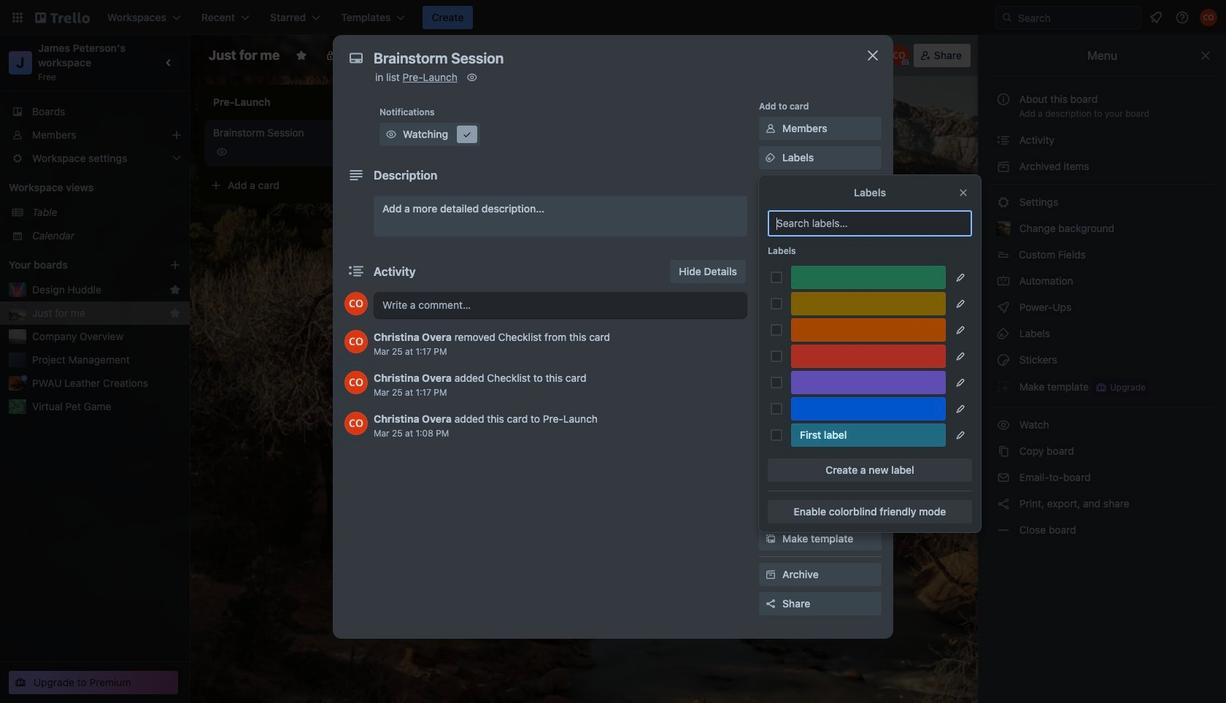 Task type: locate. For each thing, give the bounding box(es) containing it.
close dialog image
[[865, 47, 882, 64]]

color: red, title: none image
[[792, 345, 946, 368]]

open information menu image
[[1176, 10, 1190, 25]]

starred icon image
[[169, 284, 181, 296], [169, 307, 181, 319]]

None text field
[[367, 45, 849, 72]]

1 vertical spatial christina overa (christinaovera) image
[[345, 292, 368, 315]]

0 vertical spatial starred icon image
[[169, 284, 181, 296]]

christina overa (christinaovera) image
[[1201, 9, 1218, 26], [345, 330, 368, 353], [345, 371, 368, 394]]

0 vertical spatial christina overa (christinaovera) image
[[889, 45, 910, 66]]

sm image
[[764, 121, 778, 136], [997, 133, 1011, 148], [764, 150, 778, 165], [997, 159, 1011, 174], [997, 195, 1011, 210], [764, 267, 778, 282], [997, 274, 1011, 288], [997, 300, 1011, 315], [997, 326, 1011, 341], [997, 353, 1011, 367], [997, 379, 1011, 394], [997, 444, 1011, 459], [764, 502, 778, 517], [764, 567, 778, 582]]

sm image
[[735, 44, 755, 64], [465, 70, 480, 85], [384, 127, 399, 142], [460, 127, 475, 142], [997, 418, 1011, 432], [997, 470, 1011, 485], [764, 473, 778, 488], [997, 497, 1011, 511], [997, 523, 1011, 537], [764, 532, 778, 546]]

Search field
[[1014, 7, 1141, 28]]

2 vertical spatial christina overa (christinaovera) image
[[345, 371, 368, 394]]

color: purple, title: none image
[[792, 371, 946, 394]]

your boards with 6 items element
[[9, 256, 148, 274]]

star or unstar board image
[[296, 50, 308, 61]]

2 vertical spatial christina overa (christinaovera) image
[[345, 412, 368, 435]]

1 vertical spatial starred icon image
[[169, 307, 181, 319]]

christina overa (christinaovera) image
[[889, 45, 910, 66], [345, 292, 368, 315], [345, 412, 368, 435]]

0 vertical spatial christina overa (christinaovera) image
[[1201, 9, 1218, 26]]

color: orange, title: none image
[[792, 318, 946, 342]]

close popover image
[[958, 187, 970, 199]]

color: green, title: none image
[[792, 266, 946, 289]]

primary element
[[0, 0, 1227, 35]]



Task type: vqa. For each thing, say whether or not it's contained in the screenshot.
the leftmost 'Team'
no



Task type: describe. For each thing, give the bounding box(es) containing it.
search image
[[1002, 12, 1014, 23]]

create from template… image
[[374, 180, 386, 191]]

add board image
[[169, 259, 181, 271]]

Board name text field
[[202, 44, 287, 67]]

1 starred icon image from the top
[[169, 284, 181, 296]]

2 starred icon image from the top
[[169, 307, 181, 319]]

0 notifications image
[[1148, 9, 1166, 26]]

Search labels… text field
[[768, 210, 973, 237]]

color: blue, title: none image
[[792, 397, 946, 421]]

Write a comment text field
[[374, 292, 748, 318]]

color: sky, title: "first label" element
[[792, 424, 946, 447]]

customize views image
[[457, 48, 472, 63]]

color: yellow, title: none image
[[792, 292, 946, 315]]

1 vertical spatial christina overa (christinaovera) image
[[345, 330, 368, 353]]



